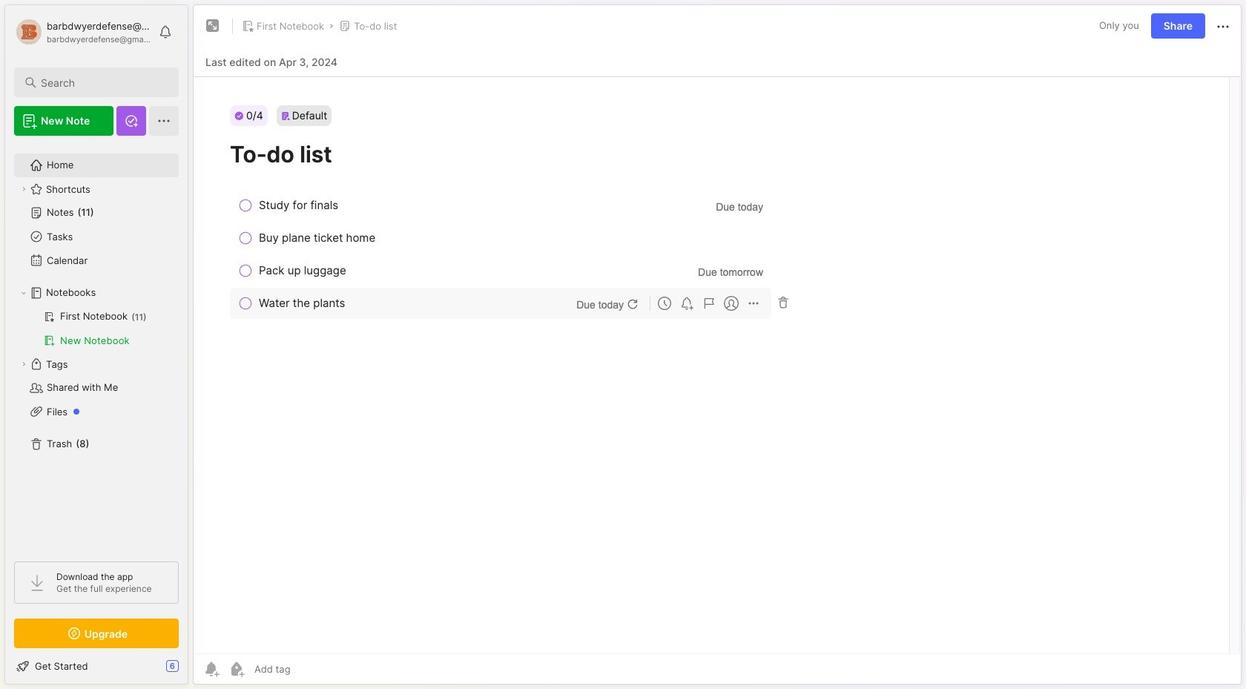 Task type: vqa. For each thing, say whether or not it's contained in the screenshot.
Expand Notebooks icon
yes



Task type: describe. For each thing, give the bounding box(es) containing it.
expand notebooks image
[[19, 289, 28, 298]]

Search text field
[[41, 76, 166, 90]]

click to collapse image
[[187, 662, 199, 680]]

expand note image
[[204, 17, 222, 35]]

note window element
[[193, 4, 1243, 689]]

tree inside main element
[[5, 145, 188, 549]]

add a reminder image
[[203, 661, 220, 678]]



Task type: locate. For each thing, give the bounding box(es) containing it.
main element
[[0, 0, 193, 690]]

expand tags image
[[19, 360, 28, 369]]

Add tag field
[[253, 663, 365, 676]]

Account field
[[14, 17, 151, 47]]

add tag image
[[228, 661, 246, 678]]

group
[[14, 305, 178, 353]]

more actions image
[[1215, 18, 1233, 35]]

none search field inside main element
[[41, 73, 166, 91]]

Help and Learning task checklist field
[[5, 655, 188, 678]]

More actions field
[[1215, 16, 1233, 35]]

group inside tree
[[14, 305, 178, 353]]

Note Editor text field
[[194, 76, 1242, 654]]

tree
[[5, 145, 188, 549]]

None search field
[[41, 73, 166, 91]]



